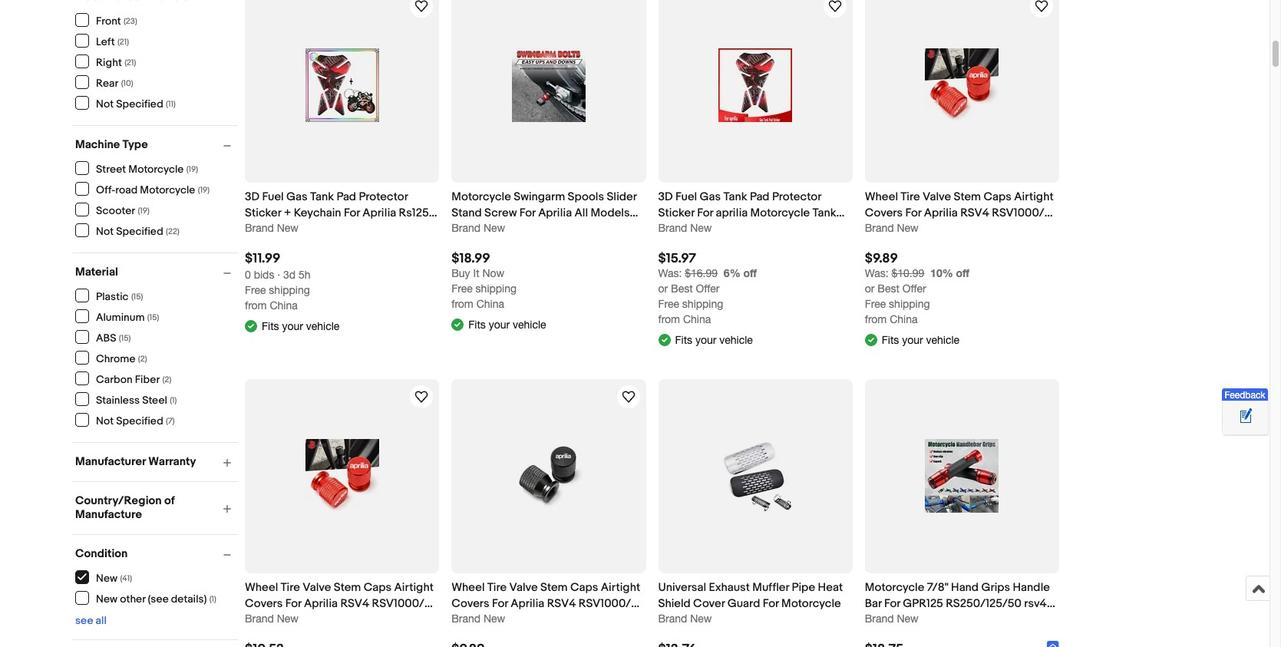 Task type: vqa. For each thing, say whether or not it's contained in the screenshot.
"Classic" at the left bottom of the page
no



Task type: describe. For each thing, give the bounding box(es) containing it.
universal exhaust muffler pipe heat shield cover guard for motorcycle link
[[658, 579, 853, 612]]

stem for wheel tire valve stem caps airtight covers for  aprilia rsv4 rsv1000/r caponord 'heading' corresponding to wheel tire valve stem caps airtight covers for  aprilia rsv4 rsv1000/r caponord link corresponding to watch wheel tire valve stem caps airtight covers for  aprilia rsv4 rsv1000/r caponord icon
[[954, 190, 981, 204]]

universal exhaust muffler pipe heat shield cover guard for motorcycle brand new
[[658, 580, 843, 625]]

offer for $9.89
[[902, 283, 926, 295]]

not for not specified (11)
[[96, 97, 114, 110]]

(19) inside street motorcycle (19)
[[186, 164, 198, 174]]

rsv1000/r for watch wheel tire valve stem caps airtight covers for  aprilia rsv4 rsv1000/r caponord image wheel tire valve stem caps airtight covers for  aprilia rsv4 rsv1000/r caponord link
[[372, 596, 432, 611]]

condition button
[[75, 547, 238, 561]]

$9.89
[[865, 251, 898, 267]]

(19) inside scooter (19)
[[138, 205, 150, 215]]

not specified (22)
[[96, 225, 179, 238]]

of
[[164, 494, 175, 508]]

valve for 'wheel tire valve stem caps airtight covers for aprilia rsv4 rsv1000/r caponord' "heading"
[[509, 580, 538, 595]]

manufacture
[[75, 507, 142, 522]]

3d fuel gas tank pad protector sticker for aprilia motorcycle tank pad sticker link
[[658, 189, 853, 236]]

wheel for wheel tire valve stem caps airtight covers for  aprilia rsv4 rsv1000/r caponord 'heading' associated with watch wheel tire valve stem caps airtight covers for  aprilia rsv4 rsv1000/r caponord image wheel tire valve stem caps airtight covers for  aprilia rsv4 rsv1000/r caponord link
[[245, 580, 278, 595]]

motorcycle 7/8" hand grips handle bar for gpr125 rs250/125/50 rsv4 1000 aprc rf image
[[925, 439, 999, 513]]

bar
[[865, 596, 882, 611]]

(41)
[[120, 573, 132, 583]]

screw
[[484, 206, 517, 220]]

+
[[284, 206, 291, 220]]

see all
[[75, 614, 107, 627]]

or for $15.97
[[658, 283, 668, 295]]

none text field containing was:
[[865, 267, 924, 280]]

fiber
[[135, 373, 160, 386]]

street
[[96, 162, 126, 175]]

shipping inside $15.97 was: $16.99 6% off or best offer free shipping from china
[[682, 298, 723, 310]]

aprilia for the watch wheel tire valve stem caps airtight covers for aprilia rsv4 rsv1000/r caponord icon
[[511, 596, 544, 611]]

feedback
[[1225, 390, 1265, 401]]

brand for wheel tire valve stem caps airtight covers for  aprilia rsv4 rsv1000/r caponord 'heading' corresponding to wheel tire valve stem caps airtight covers for  aprilia rsv4 rsv1000/r caponord link corresponding to watch wheel tire valve stem caps airtight covers for  aprilia rsv4 rsv1000/r caponord icon
[[865, 222, 894, 234]]

for inside 3d fuel gas tank pad protector sticker + keychain for aprilia rs125 250 1000
[[344, 206, 360, 220]]

shipping inside $9.89 was: $10.99 10% off or best offer free shipping from china
[[889, 298, 930, 310]]

pipe
[[792, 580, 815, 595]]

motorcycle inside motorcycle swingarm spools slider stand screw for aprilia all models all years
[[452, 190, 511, 204]]

3d fuel gas tank pad protector sticker + keychain for aprilia rs125 250 1000 image
[[305, 49, 379, 122]]

abs
[[96, 331, 116, 344]]

(15) for abs
[[119, 333, 131, 343]]

motorcycle swingarm spools slider stand screw for aprilia all models all years heading
[[452, 190, 638, 236]]

(see
[[148, 592, 169, 605]]

2 horizontal spatial tank
[[812, 206, 836, 220]]

(15) for aluminum
[[147, 312, 159, 322]]

pad for $15.97
[[750, 190, 770, 204]]

1000 inside motorcycle 7/8" hand grips handle bar for gpr125 rs250/125/50 rsv4 1000 aprc rf
[[865, 612, 890, 627]]

fits down "$18.99 buy it now free shipping from china"
[[468, 318, 486, 331]]

not specified (7)
[[96, 414, 175, 427]]

motorcycle 7/8" hand grips handle bar for gpr125 rs250/125/50 rsv4 1000 aprc rf heading
[[865, 580, 1055, 627]]

best for $9.89
[[878, 283, 899, 295]]

manufacturer
[[75, 454, 146, 469]]

new for motorcycle 7/8" hand grips handle bar for gpr125 rs250/125/50 rsv4 1000 aprc rf heading
[[897, 612, 919, 625]]

tire for 'wheel tire valve stem caps airtight covers for aprilia rsv4 rsv1000/r caponord' "heading"
[[487, 580, 507, 595]]

wheel tire valve stem caps airtight covers for  aprilia rsv4 rsv1000/r caponord link for watch wheel tire valve stem caps airtight covers for  aprilia rsv4 rsv1000/r caponord image
[[245, 579, 439, 627]]

brand for 3d fuel gas tank pad protector sticker for aprilia motorcycle tank pad sticker heading
[[658, 222, 687, 234]]

stainless
[[96, 393, 140, 406]]

rs250/125/50
[[946, 596, 1022, 611]]

(10)
[[121, 78, 133, 88]]

aprc
[[893, 612, 923, 627]]

caps for the watch wheel tire valve stem caps airtight covers for aprilia rsv4 rsv1000/r caponord icon
[[570, 580, 598, 595]]

from inside "$18.99 buy it now free shipping from china"
[[452, 298, 473, 310]]

shield
[[658, 596, 691, 611]]

aprilia
[[716, 206, 748, 220]]

your down $9.89 was: $10.99 10% off or best offer free shipping from china
[[902, 334, 923, 346]]

off-road motorcycle (19)
[[96, 183, 210, 196]]

$10.99
[[892, 267, 924, 280]]

new for 'wheel tire valve stem caps airtight covers for aprilia rsv4 rsv1000/r caponord' "heading"
[[484, 612, 505, 625]]

motorcycle inside 3d fuel gas tank pad protector sticker for aprilia motorcycle tank pad sticker
[[750, 206, 810, 220]]

tank for $15.97
[[723, 190, 747, 204]]

front
[[96, 14, 121, 27]]

vehicle down $9.89 was: $10.99 10% off or best offer free shipping from china
[[926, 334, 960, 346]]

gas for $15.97
[[700, 190, 721, 204]]

spools
[[568, 190, 604, 204]]

specified for not specified (7)
[[116, 414, 163, 427]]

covers for watch wheel tire valve stem caps airtight covers for  aprilia rsv4 rsv1000/r caponord image wheel tire valve stem caps airtight covers for  aprilia rsv4 rsv1000/r caponord link
[[245, 596, 283, 611]]

models
[[591, 206, 630, 220]]

keychain
[[294, 206, 341, 220]]

wheel tire valve stem caps airtight covers for  aprilia rsv4 rsv1000/r caponord for watch wheel tire valve stem caps airtight covers for  aprilia rsv4 rsv1000/r caponord image wheel tire valve stem caps airtight covers for  aprilia rsv4 rsv1000/r caponord link
[[245, 580, 434, 627]]

buy
[[452, 267, 470, 280]]

fits your vehicle down $11.99 0 bids · 3d 5h free shipping from china
[[262, 320, 340, 332]]

fuel for $15.97
[[675, 190, 697, 204]]

6%
[[724, 267, 740, 280]]

aprilia inside 3d fuel gas tank pad protector sticker + keychain for aprilia rs125 250 1000
[[362, 206, 396, 220]]

brand for '3d fuel gas tank pad protector sticker + keychain for aprilia rs125 250 1000' heading
[[245, 222, 274, 234]]

hand
[[951, 580, 979, 595]]

(15) for plastic
[[131, 291, 143, 301]]

wheel tire valve stem caps airtight covers for  aprilia rsv4 rsv1000/r caponord for wheel tire valve stem caps airtight covers for  aprilia rsv4 rsv1000/r caponord link corresponding to watch wheel tire valve stem caps airtight covers for  aprilia rsv4 rsv1000/r caponord icon
[[865, 190, 1054, 236]]

plastic
[[96, 290, 129, 303]]

new for wheel tire valve stem caps airtight covers for  aprilia rsv4 rsv1000/r caponord 'heading' corresponding to wheel tire valve stem caps airtight covers for  aprilia rsv4 rsv1000/r caponord link corresponding to watch wheel tire valve stem caps airtight covers for  aprilia rsv4 rsv1000/r caponord icon
[[897, 222, 919, 234]]

watch wheel tire valve stem caps airtight covers for aprilia rsv4 rsv1000/r caponord image
[[619, 387, 637, 406]]

free inside $15.97 was: $16.99 6% off or best offer free shipping from china
[[658, 298, 679, 310]]

right
[[96, 56, 122, 69]]

tire for wheel tire valve stem caps airtight covers for  aprilia rsv4 rsv1000/r caponord 'heading' corresponding to wheel tire valve stem caps airtight covers for  aprilia rsv4 rsv1000/r caponord link corresponding to watch wheel tire valve stem caps airtight covers for  aprilia rsv4 rsv1000/r caponord icon
[[901, 190, 920, 204]]

$11.99
[[245, 251, 281, 267]]

stand
[[452, 206, 482, 220]]

material button
[[75, 265, 238, 279]]

rsv4 for wheel tire valve stem caps airtight covers for  aprilia rsv4 rsv1000/r caponord 'heading' associated with watch wheel tire valve stem caps airtight covers for  aprilia rsv4 rsv1000/r caponord image wheel tire valve stem caps airtight covers for  aprilia rsv4 rsv1000/r caponord link
[[340, 596, 369, 611]]

3d for $11.99
[[245, 190, 260, 204]]

for inside motorcycle swingarm spools slider stand screw for aprilia all models all years
[[519, 206, 536, 220]]

off-
[[96, 183, 115, 196]]

left (21)
[[96, 35, 129, 48]]

plastic (15)
[[96, 290, 143, 303]]

fits your vehicle down $9.89 was: $10.99 10% off or best offer free shipping from china
[[882, 334, 960, 346]]

your down "$18.99 buy it now free shipping from china"
[[489, 318, 510, 331]]

handle
[[1013, 580, 1050, 595]]

(23)
[[124, 16, 137, 26]]

was: for $15.97
[[658, 267, 682, 280]]

motorcycle swingarm spools slider stand screw for aprilia all models all years link
[[452, 189, 646, 236]]

rsv1000/r for wheel tire valve stem caps airtight covers for  aprilia rsv4 rsv1000/r caponord link corresponding to watch wheel tire valve stem caps airtight covers for  aprilia rsv4 rsv1000/r caponord icon
[[992, 206, 1052, 220]]

fits down $11.99 0 bids · 3d 5h free shipping from china
[[262, 320, 279, 332]]

china inside $9.89 was: $10.99 10% off or best offer free shipping from china
[[890, 313, 918, 326]]

road
[[115, 183, 138, 196]]

(21) for left
[[117, 36, 129, 46]]

rear (10)
[[96, 76, 133, 89]]

gas for $11.99
[[286, 190, 308, 204]]

wheel for wheel tire valve stem caps airtight covers for  aprilia rsv4 rsv1000/r caponord 'heading' corresponding to wheel tire valve stem caps airtight covers for  aprilia rsv4 rsv1000/r caponord link corresponding to watch wheel tire valve stem caps airtight covers for  aprilia rsv4 rsv1000/r caponord icon
[[865, 190, 898, 204]]

(11)
[[166, 99, 176, 109]]

muffler
[[752, 580, 789, 595]]

0 horizontal spatial all
[[452, 222, 465, 236]]

aluminum (15)
[[96, 310, 159, 324]]

motorcycle inside motorcycle 7/8" hand grips handle bar for gpr125 rs250/125/50 rsv4 1000 aprc rf
[[865, 580, 924, 595]]

wheel tire valve stem caps airtight covers for  aprilia rsv4 rsv1000/r caponord heading for wheel tire valve stem caps airtight covers for  aprilia rsv4 rsv1000/r caponord link corresponding to watch wheel tire valve stem caps airtight covers for  aprilia rsv4 rsv1000/r caponord icon
[[865, 190, 1054, 236]]

new for '3d fuel gas tank pad protector sticker + keychain for aprilia rs125 250 1000' heading
[[277, 222, 299, 234]]

wheel for 'wheel tire valve stem caps airtight covers for aprilia rsv4 rsv1000/r caponord' "heading"
[[452, 580, 485, 595]]

wheel tire valve stem caps airtight covers for aprilia rsv4 rsv1000/r caponord link
[[452, 579, 646, 627]]

exhaust
[[709, 580, 750, 595]]

years
[[468, 222, 497, 236]]

from inside $11.99 0 bids · 3d 5h free shipping from china
[[245, 300, 267, 312]]

motorcycle down street motorcycle (19)
[[140, 183, 195, 196]]

warranty
[[148, 454, 196, 469]]

motorcycle swingarm spools slider stand screw for aprilia all models all years image
[[512, 49, 586, 122]]

motorcycle 7/8" hand grips handle bar for gpr125 rs250/125/50 rsv4 1000 aprc rf
[[865, 580, 1050, 627]]

machine type button
[[75, 137, 238, 152]]

$15.97 was: $16.99 6% off or best offer free shipping from china
[[658, 251, 757, 326]]

3d for $15.97
[[658, 190, 673, 204]]

was: for $9.89
[[865, 267, 889, 280]]

wheel tire valve stem caps airtight covers for aprilia rsv4 rsv1000/r caponord
[[452, 580, 640, 627]]

now
[[482, 267, 504, 280]]

see all button
[[75, 614, 107, 627]]

carbon
[[96, 373, 133, 386]]

machine
[[75, 137, 120, 152]]

aluminum
[[96, 310, 145, 324]]

wheel tire valve stem caps airtight covers for  aprilia rsv4 rsv1000/r caponord image for watch wheel tire valve stem caps airtight covers for  aprilia rsv4 rsv1000/r caponord image
[[305, 439, 379, 513]]

guard
[[727, 596, 760, 611]]

off for $9.89
[[956, 267, 969, 280]]

country/region of manufacture button
[[75, 494, 238, 522]]

not specified (11)
[[96, 97, 176, 110]]

universal exhaust muffler pipe heat shield cover guard for motorcycle image
[[719, 439, 792, 513]]

wheel tire valve stem caps airtight covers for aprilia rsv4 rsv1000/r caponord image
[[512, 439, 586, 513]]

stem for wheel tire valve stem caps airtight covers for  aprilia rsv4 rsv1000/r caponord 'heading' associated with watch wheel tire valve stem caps airtight covers for  aprilia rsv4 rsv1000/r caponord image wheel tire valve stem caps airtight covers for  aprilia rsv4 rsv1000/r caponord link
[[334, 580, 361, 595]]

sticker down aprilia
[[680, 222, 717, 236]]

see
[[75, 614, 93, 627]]

abs (15)
[[96, 331, 131, 344]]

motorcycle swingarm spools slider stand screw for aprilia all models all years
[[452, 190, 637, 236]]

1 horizontal spatial pad
[[658, 222, 678, 236]]

(2) inside carbon fiber (2)
[[162, 374, 171, 384]]

tank for $11.99
[[310, 190, 334, 204]]

right (21)
[[96, 56, 136, 69]]

details)
[[171, 592, 207, 605]]

brand new for 3d fuel gas tank pad protector sticker + keychain for aprilia rs125 250 1000 link
[[245, 222, 299, 234]]

watch 3d fuel gas tank pad protector sticker for aprilia motorcycle tank pad sticker image
[[826, 0, 844, 15]]



Task type: locate. For each thing, give the bounding box(es) containing it.
0 horizontal spatial off
[[743, 267, 757, 280]]

0 horizontal spatial rsv4
[[340, 596, 369, 611]]

covers for wheel tire valve stem caps airtight covers for  aprilia rsv4 rsv1000/r caponord link corresponding to watch wheel tire valve stem caps airtight covers for  aprilia rsv4 rsv1000/r caponord icon
[[865, 206, 903, 220]]

offer inside $15.97 was: $16.99 6% off or best offer free shipping from china
[[696, 283, 720, 295]]

3d fuel gas tank pad protector sticker for aprilia motorcycle tank pad sticker heading
[[658, 190, 845, 236]]

brand new for motorcycle 7/8" hand grips handle bar for gpr125 rs250/125/50 rsv4 1000 aprc rf link
[[865, 612, 919, 625]]

0 vertical spatial (15)
[[131, 291, 143, 301]]

1000 down +
[[268, 222, 293, 236]]

brand for wheel tire valve stem caps airtight covers for  aprilia rsv4 rsv1000/r caponord 'heading' associated with watch wheel tire valve stem caps airtight covers for  aprilia rsv4 rsv1000/r caponord image wheel tire valve stem caps airtight covers for  aprilia rsv4 rsv1000/r caponord link
[[245, 612, 274, 625]]

not down scooter
[[96, 225, 114, 238]]

stem
[[954, 190, 981, 204], [334, 580, 361, 595], [540, 580, 568, 595]]

all down spools
[[574, 206, 588, 220]]

watch 3d fuel gas tank pad protector sticker + keychain for aprilia rs125 250 1000 image
[[412, 0, 431, 15]]

3 not from the top
[[96, 414, 114, 427]]

fits your vehicle
[[468, 318, 546, 331], [262, 320, 340, 332], [675, 334, 753, 346], [882, 334, 960, 346]]

1000 down bar
[[865, 612, 890, 627]]

0 horizontal spatial 1000
[[268, 222, 293, 236]]

(2) up fiber on the bottom of the page
[[138, 353, 147, 363]]

0 horizontal spatial gas
[[286, 190, 308, 204]]

1 fuel from the left
[[262, 190, 284, 204]]

0 vertical spatial (19)
[[186, 164, 198, 174]]

(1) right the details) on the left of page
[[209, 594, 216, 604]]

gas
[[286, 190, 308, 204], [700, 190, 721, 204]]

material
[[75, 265, 118, 279]]

0 horizontal spatial pad
[[337, 190, 356, 204]]

3d fuel gas tank pad protector sticker + keychain for aprilia rs125 250 1000 link
[[245, 189, 439, 236]]

was: down $15.97
[[658, 267, 682, 280]]

aprilia inside motorcycle swingarm spools slider stand screw for aprilia all models all years
[[538, 206, 572, 220]]

for inside universal exhaust muffler pipe heat shield cover guard for motorcycle brand new
[[763, 596, 779, 611]]

2 specified from the top
[[116, 225, 163, 238]]

3d inside 3d fuel gas tank pad protector sticker for aprilia motorcycle tank pad sticker
[[658, 190, 673, 204]]

your down $15.97 was: $16.99 6% off or best offer free shipping from china
[[695, 334, 716, 346]]

grips
[[981, 580, 1010, 595]]

1 not from the top
[[96, 97, 114, 110]]

(21) inside right (21)
[[124, 57, 136, 67]]

fuel inside 3d fuel gas tank pad protector sticker for aprilia motorcycle tank pad sticker
[[675, 190, 697, 204]]

new inside universal exhaust muffler pipe heat shield cover guard for motorcycle brand new
[[690, 612, 712, 625]]

free down 0
[[245, 284, 266, 296]]

motorcycle down pipe
[[781, 596, 841, 611]]

aprilia for watch wheel tire valve stem caps airtight covers for  aprilia rsv4 rsv1000/r caponord image
[[304, 596, 338, 611]]

2 fuel from the left
[[675, 190, 697, 204]]

protector for $15.97
[[772, 190, 821, 204]]

scooter
[[96, 204, 135, 217]]

0 horizontal spatial protector
[[359, 190, 408, 204]]

0 horizontal spatial 3d
[[245, 190, 260, 204]]

1 protector from the left
[[359, 190, 408, 204]]

1 vertical spatial all
[[452, 222, 465, 236]]

3d fuel gas tank pad protector sticker for aprilia motorcycle tank pad sticker image
[[719, 49, 792, 122]]

2 horizontal spatial caponord
[[865, 222, 918, 236]]

2 horizontal spatial wheel
[[865, 190, 898, 204]]

2 vertical spatial (15)
[[119, 333, 131, 343]]

best down $10.99
[[878, 283, 899, 295]]

wheel tire valve stem caps airtight covers for  aprilia rsv4 rsv1000/r caponord link for watch wheel tire valve stem caps airtight covers for  aprilia rsv4 rsv1000/r caponord icon
[[865, 189, 1059, 236]]

$11.99 0 bids · 3d 5h free shipping from china
[[245, 251, 311, 312]]

caps for watch wheel tire valve stem caps airtight covers for  aprilia rsv4 rsv1000/r caponord image
[[364, 580, 392, 595]]

0 horizontal spatial stem
[[334, 580, 361, 595]]

2 vertical spatial (19)
[[138, 205, 150, 215]]

sticker up 250
[[245, 206, 281, 220]]

off right the 6%
[[743, 267, 757, 280]]

1 vertical spatial wheel tire valve stem caps airtight covers for  aprilia rsv4 rsv1000/r caponord link
[[245, 579, 439, 627]]

for inside 3d fuel gas tank pad protector sticker for aprilia motorcycle tank pad sticker
[[697, 206, 713, 220]]

scooter (19)
[[96, 204, 150, 217]]

from inside $9.89 was: $10.99 10% off or best offer free shipping from china
[[865, 313, 887, 326]]

fuel up +
[[262, 190, 284, 204]]

caponord for wheel tire valve stem caps airtight covers for aprilia rsv4 rsv1000/r caponord link
[[452, 612, 505, 627]]

pad for $11.99
[[337, 190, 356, 204]]

aprilia inside 'wheel tire valve stem caps airtight covers for aprilia rsv4 rsv1000/r caponord'
[[511, 596, 544, 611]]

(19) down machine type dropdown button
[[186, 164, 198, 174]]

not down stainless
[[96, 414, 114, 427]]

china down $16.99
[[683, 313, 711, 326]]

1 vertical spatial (19)
[[198, 185, 210, 195]]

2 gas from the left
[[700, 190, 721, 204]]

cover
[[693, 596, 725, 611]]

0 vertical spatial (1)
[[170, 395, 177, 405]]

motorcycle inside universal exhaust muffler pipe heat shield cover guard for motorcycle brand new
[[781, 596, 841, 611]]

airtight inside 'wheel tire valve stem caps airtight covers for aprilia rsv4 rsv1000/r caponord'
[[601, 580, 640, 595]]

best down $16.99
[[671, 283, 693, 295]]

(2) inside chrome (2)
[[138, 353, 147, 363]]

3d right slider
[[658, 190, 673, 204]]

free down $9.89
[[865, 298, 886, 310]]

gas up +
[[286, 190, 308, 204]]

sticker up $15.97
[[658, 206, 695, 220]]

new (41)
[[96, 571, 132, 585]]

1 vertical spatial (21)
[[124, 57, 136, 67]]

(15) inside abs (15)
[[119, 333, 131, 343]]

0 vertical spatial wheel tire valve stem caps airtight covers for  aprilia rsv4 rsv1000/r caponord link
[[865, 189, 1059, 236]]

offer down $16.99
[[696, 283, 720, 295]]

watch wheel tire valve stem caps airtight covers for  aprilia rsv4 rsv1000/r caponord image
[[1032, 0, 1051, 15]]

fuel up $15.97
[[675, 190, 697, 204]]

china inside $15.97 was: $16.99 6% off or best offer free shipping from china
[[683, 313, 711, 326]]

universal exhaust muffler pipe heat shield cover guard for motorcycle heading
[[658, 580, 843, 611]]

1 vertical spatial not
[[96, 225, 114, 238]]

None text field
[[865, 267, 924, 280]]

1 horizontal spatial or
[[865, 283, 875, 295]]

1 was: from the left
[[658, 267, 682, 280]]

1 horizontal spatial 1000
[[865, 612, 890, 627]]

2 horizontal spatial rsv4
[[960, 206, 989, 220]]

chrome
[[96, 352, 135, 365]]

2 horizontal spatial valve
[[923, 190, 951, 204]]

all
[[574, 206, 588, 220], [452, 222, 465, 236]]

your
[[489, 318, 510, 331], [282, 320, 303, 332], [695, 334, 716, 346], [902, 334, 923, 346]]

was:
[[658, 267, 682, 280], [865, 267, 889, 280]]

$18.99 buy it now free shipping from china
[[452, 251, 517, 310]]

2 offer from the left
[[902, 283, 926, 295]]

2 best from the left
[[878, 283, 899, 295]]

tire for wheel tire valve stem caps airtight covers for  aprilia rsv4 rsv1000/r caponord 'heading' associated with watch wheel tire valve stem caps airtight covers for  aprilia rsv4 rsv1000/r caponord image wheel tire valve stem caps airtight covers for  aprilia rsv4 rsv1000/r caponord link
[[281, 580, 300, 595]]

1 horizontal spatial wheel tire valve stem caps airtight covers for  aprilia rsv4 rsv1000/r caponord heading
[[865, 190, 1054, 236]]

off inside $15.97 was: $16.99 6% off or best offer free shipping from china
[[743, 267, 757, 280]]

shipping inside $11.99 0 bids · 3d 5h free shipping from china
[[269, 284, 310, 296]]

gas up aprilia
[[700, 190, 721, 204]]

not for not specified (7)
[[96, 414, 114, 427]]

1 horizontal spatial covers
[[452, 596, 489, 611]]

1 horizontal spatial protector
[[772, 190, 821, 204]]

sticker inside 3d fuel gas tank pad protector sticker + keychain for aprilia rs125 250 1000
[[245, 206, 281, 220]]

motorcycle up stand
[[452, 190, 511, 204]]

0 horizontal spatial or
[[658, 283, 668, 295]]

from down $9.89
[[865, 313, 887, 326]]

fits your vehicle down $15.97 was: $16.99 6% off or best offer free shipping from china
[[675, 334, 753, 346]]

for
[[344, 206, 360, 220], [519, 206, 536, 220], [697, 206, 713, 220], [905, 206, 921, 220], [285, 596, 301, 611], [492, 596, 508, 611], [763, 596, 779, 611], [884, 596, 900, 611]]

china inside $11.99 0 bids · 3d 5h free shipping from china
[[270, 300, 298, 312]]

1 offer from the left
[[696, 283, 720, 295]]

0 horizontal spatial valve
[[303, 580, 331, 595]]

(1) right steel at left bottom
[[170, 395, 177, 405]]

(15) right abs
[[119, 333, 131, 343]]

rf
[[926, 612, 939, 627]]

brand new for 3d fuel gas tank pad protector sticker for aprilia motorcycle tank pad sticker link
[[658, 222, 712, 234]]

1 specified from the top
[[116, 97, 163, 110]]

0 horizontal spatial offer
[[696, 283, 720, 295]]

brand for 'wheel tire valve stem caps airtight covers for aprilia rsv4 rsv1000/r caponord' "heading"
[[452, 612, 481, 625]]

sticker
[[245, 206, 281, 220], [658, 206, 695, 220], [680, 222, 717, 236]]

protector for $11.99
[[359, 190, 408, 204]]

valve
[[923, 190, 951, 204], [303, 580, 331, 595], [509, 580, 538, 595]]

wheel tire valve stem caps airtight covers for  aprilia rsv4 rsv1000/r caponord heading
[[865, 190, 1054, 236], [245, 580, 434, 627]]

wheel tire valve stem caps airtight covers for aprilia rsv4 rsv1000/r caponord heading
[[452, 580, 640, 627]]

1 horizontal spatial rsv1000/r
[[579, 596, 639, 611]]

your down $11.99 0 bids · 3d 5h free shipping from china
[[282, 320, 303, 332]]

none text field containing was:
[[658, 267, 718, 280]]

$16.99
[[685, 267, 718, 280]]

(21) up (10)
[[124, 57, 136, 67]]

1 horizontal spatial best
[[878, 283, 899, 295]]

front (23)
[[96, 14, 137, 27]]

specified down scooter (19)
[[116, 225, 163, 238]]

brand for motorcycle 7/8" hand grips handle bar for gpr125 rs250/125/50 rsv4 1000 aprc rf heading
[[865, 612, 894, 625]]

protector inside 3d fuel gas tank pad protector sticker for aprilia motorcycle tank pad sticker
[[772, 190, 821, 204]]

1 vertical spatial (1)
[[209, 594, 216, 604]]

protector inside 3d fuel gas tank pad protector sticker + keychain for aprilia rs125 250 1000
[[359, 190, 408, 204]]

(19)
[[186, 164, 198, 174], [198, 185, 210, 195], [138, 205, 150, 215]]

1 horizontal spatial rsv4
[[547, 596, 576, 611]]

gas inside 3d fuel gas tank pad protector sticker for aprilia motorcycle tank pad sticker
[[700, 190, 721, 204]]

pad
[[337, 190, 356, 204], [750, 190, 770, 204], [658, 222, 678, 236]]

gpr125
[[903, 596, 943, 611]]

1 horizontal spatial tire
[[487, 580, 507, 595]]

1 horizontal spatial off
[[956, 267, 969, 280]]

covers for wheel tire valve stem caps airtight covers for aprilia rsv4 rsv1000/r caponord link
[[452, 596, 489, 611]]

3d fuel gas tank pad protector sticker + keychain for aprilia rs125 250 1000
[[245, 190, 429, 236]]

brand new
[[245, 222, 299, 234], [452, 222, 505, 234], [658, 222, 712, 234], [865, 222, 919, 234], [245, 612, 299, 625], [452, 612, 505, 625], [865, 612, 919, 625]]

3d up 250
[[245, 190, 260, 204]]

1 horizontal spatial stem
[[540, 580, 568, 595]]

2 vertical spatial not
[[96, 414, 114, 427]]

chrome (2)
[[96, 352, 147, 365]]

fits down $9.89 was: $10.99 10% off or best offer free shipping from china
[[882, 334, 899, 346]]

country/region of manufacture
[[75, 494, 175, 522]]

0 horizontal spatial was:
[[658, 267, 682, 280]]

or down $9.89
[[865, 283, 875, 295]]

country/region
[[75, 494, 162, 508]]

new other (see details) (1)
[[96, 592, 216, 605]]

wheel tire valve stem caps airtight covers for  aprilia rsv4 rsv1000/r caponord heading for watch wheel tire valve stem caps airtight covers for  aprilia rsv4 rsv1000/r caponord image wheel tire valve stem caps airtight covers for  aprilia rsv4 rsv1000/r caponord link
[[245, 580, 434, 627]]

2 off from the left
[[956, 267, 969, 280]]

1 horizontal spatial airtight
[[601, 580, 640, 595]]

1 horizontal spatial fuel
[[675, 190, 697, 204]]

$15.97
[[658, 251, 696, 267]]

rsv4 inside 'wheel tire valve stem caps airtight covers for aprilia rsv4 rsv1000/r caponord'
[[547, 596, 576, 611]]

2 horizontal spatial rsv1000/r
[[992, 206, 1052, 220]]

(21) for right
[[124, 57, 136, 67]]

1 vertical spatial (2)
[[162, 374, 171, 384]]

motorcycle up bar
[[865, 580, 924, 595]]

valve inside 'wheel tire valve stem caps airtight covers for aprilia rsv4 rsv1000/r caponord'
[[509, 580, 538, 595]]

or inside $9.89 was: $10.99 10% off or best offer free shipping from china
[[865, 283, 875, 295]]

0 vertical spatial (2)
[[138, 353, 147, 363]]

0 horizontal spatial tire
[[281, 580, 300, 595]]

left
[[96, 35, 115, 48]]

(15) up aluminum (15)
[[131, 291, 143, 301]]

for inside motorcycle 7/8" hand grips handle bar for gpr125 rs250/125/50 rsv4 1000 aprc rf
[[884, 596, 900, 611]]

0 vertical spatial all
[[574, 206, 588, 220]]

2 horizontal spatial covers
[[865, 206, 903, 220]]

(22)
[[166, 226, 179, 236]]

(15) inside 'plastic (15)'
[[131, 291, 143, 301]]

free inside "$18.99 buy it now free shipping from china"
[[452, 283, 473, 295]]

was: down $9.89
[[865, 267, 889, 280]]

(21) right left on the top of the page
[[117, 36, 129, 46]]

for inside 'wheel tire valve stem caps airtight covers for aprilia rsv4 rsv1000/r caponord'
[[492, 596, 508, 611]]

(2) right fiber on the bottom of the page
[[162, 374, 171, 384]]

and text__icon image down buy on the top left of page
[[452, 317, 464, 329]]

brand
[[245, 222, 274, 234], [452, 222, 481, 234], [658, 222, 687, 234], [865, 222, 894, 234], [245, 612, 274, 625], [452, 612, 481, 625], [658, 612, 687, 625], [865, 612, 894, 625]]

1000 inside 3d fuel gas tank pad protector sticker + keychain for aprilia rs125 250 1000
[[268, 222, 293, 236]]

(19) down street motorcycle (19)
[[198, 185, 210, 195]]

airtight
[[1014, 190, 1054, 204], [394, 580, 434, 595], [601, 580, 640, 595]]

specified down (10)
[[116, 97, 163, 110]]

·
[[277, 269, 280, 281]]

wheel inside 'wheel tire valve stem caps airtight covers for aprilia rsv4 rsv1000/r caponord'
[[452, 580, 485, 595]]

2 vertical spatial specified
[[116, 414, 163, 427]]

2 horizontal spatial airtight
[[1014, 190, 1054, 204]]

shipping down 3d
[[269, 284, 310, 296]]

china down $10.99
[[890, 313, 918, 326]]

slider
[[607, 190, 637, 204]]

1 horizontal spatial 3d
[[658, 190, 673, 204]]

0 vertical spatial not
[[96, 97, 114, 110]]

0 horizontal spatial tank
[[310, 190, 334, 204]]

0 horizontal spatial wheel tire valve stem caps airtight covers for  aprilia rsv4 rsv1000/r caponord image
[[305, 439, 379, 513]]

from down $15.97
[[658, 313, 680, 326]]

motorcycle right aprilia
[[750, 206, 810, 220]]

rsv1000/r for wheel tire valve stem caps airtight covers for aprilia rsv4 rsv1000/r caponord link
[[579, 596, 639, 611]]

not for not specified (22)
[[96, 225, 114, 238]]

(7)
[[166, 416, 175, 426]]

(15) inside aluminum (15)
[[147, 312, 159, 322]]

fits down $15.97 was: $16.99 6% off or best offer free shipping from china
[[675, 334, 692, 346]]

airtight for wheel tire valve stem caps airtight covers for  aprilia rsv4 rsv1000/r caponord 'heading' associated with watch wheel tire valve stem caps airtight covers for  aprilia rsv4 rsv1000/r caponord image wheel tire valve stem caps airtight covers for  aprilia rsv4 rsv1000/r caponord link
[[394, 580, 434, 595]]

and text__icon image down 0
[[245, 319, 257, 331]]

(15) right aluminum
[[147, 312, 159, 322]]

airtight for wheel tire valve stem caps airtight covers for  aprilia rsv4 rsv1000/r caponord 'heading' corresponding to wheel tire valve stem caps airtight covers for  aprilia rsv4 rsv1000/r caponord link corresponding to watch wheel tire valve stem caps airtight covers for  aprilia rsv4 rsv1000/r caponord icon
[[1014, 190, 1054, 204]]

0 horizontal spatial wheel
[[245, 580, 278, 595]]

specified for not specified (11)
[[116, 97, 163, 110]]

shipping
[[476, 283, 517, 295], [269, 284, 310, 296], [682, 298, 723, 310], [889, 298, 930, 310]]

shipping down now
[[476, 283, 517, 295]]

1 horizontal spatial wheel tire valve stem caps airtight covers for  aprilia rsv4 rsv1000/r caponord link
[[865, 189, 1059, 236]]

fits your vehicle down "$18.99 buy it now free shipping from china"
[[468, 318, 546, 331]]

or inside $15.97 was: $16.99 6% off or best offer free shipping from china
[[658, 283, 668, 295]]

1 3d from the left
[[245, 190, 260, 204]]

best inside $15.97 was: $16.99 6% off or best offer free shipping from china
[[671, 283, 693, 295]]

1 horizontal spatial offer
[[902, 283, 926, 295]]

or for $9.89
[[865, 283, 875, 295]]

(1) inside stainless steel (1)
[[170, 395, 177, 405]]

(19) inside off-road motorcycle (19)
[[198, 185, 210, 195]]

2 horizontal spatial pad
[[750, 190, 770, 204]]

china down now
[[476, 298, 504, 310]]

0 vertical spatial wheel tire valve stem caps airtight covers for  aprilia rsv4 rsv1000/r caponord heading
[[865, 190, 1054, 236]]

new for 3d fuel gas tank pad protector sticker for aprilia motorcycle tank pad sticker heading
[[690, 222, 712, 234]]

caponord inside 'wheel tire valve stem caps airtight covers for aprilia rsv4 rsv1000/r caponord'
[[452, 612, 505, 627]]

(2)
[[138, 353, 147, 363], [162, 374, 171, 384]]

brand for motorcycle swingarm spools slider stand screw for aprilia all models all years heading
[[452, 222, 481, 234]]

0 horizontal spatial fuel
[[262, 190, 284, 204]]

steel
[[142, 393, 167, 406]]

2 horizontal spatial stem
[[954, 190, 981, 204]]

0 horizontal spatial (1)
[[170, 395, 177, 405]]

(19) up not specified (22)
[[138, 205, 150, 215]]

manufacturer warranty
[[75, 454, 196, 469]]

0
[[245, 269, 251, 281]]

shipping inside "$18.99 buy it now free shipping from china"
[[476, 283, 517, 295]]

0 horizontal spatial wheel tire valve stem caps airtight covers for  aprilia rsv4 rsv1000/r caponord heading
[[245, 580, 434, 627]]

fuel inside 3d fuel gas tank pad protector sticker + keychain for aprilia rs125 250 1000
[[262, 190, 284, 204]]

2 horizontal spatial tire
[[901, 190, 920, 204]]

offer for $15.97
[[696, 283, 720, 295]]

tire
[[901, 190, 920, 204], [281, 580, 300, 595], [487, 580, 507, 595]]

brand new for wheel tire valve stem caps airtight covers for aprilia rsv4 rsv1000/r caponord link
[[452, 612, 505, 625]]

0 vertical spatial specified
[[116, 97, 163, 110]]

not down "rear"
[[96, 97, 114, 110]]

0 vertical spatial 1000
[[268, 222, 293, 236]]

rsv4 for wheel tire valve stem caps airtight covers for  aprilia rsv4 rsv1000/r caponord 'heading' corresponding to wheel tire valve stem caps airtight covers for  aprilia rsv4 rsv1000/r caponord link corresponding to watch wheel tire valve stem caps airtight covers for  aprilia rsv4 rsv1000/r caponord icon
[[960, 206, 989, 220]]

2 or from the left
[[865, 283, 875, 295]]

1 horizontal spatial valve
[[509, 580, 538, 595]]

2 3d from the left
[[658, 190, 673, 204]]

(1)
[[170, 395, 177, 405], [209, 594, 216, 604]]

all
[[96, 614, 107, 627]]

brand new for motorcycle swingarm spools slider stand screw for aprilia all models all years link
[[452, 222, 505, 234]]

off inside $9.89 was: $10.99 10% off or best offer free shipping from china
[[956, 267, 969, 280]]

0 vertical spatial wheel tire valve stem caps airtight covers for  aprilia rsv4 rsv1000/r caponord image
[[925, 49, 999, 122]]

2 was: from the left
[[865, 267, 889, 280]]

1 horizontal spatial wheel
[[452, 580, 485, 595]]

1 horizontal spatial wheel tire valve stem caps airtight covers for  aprilia rsv4 rsv1000/r caponord image
[[925, 49, 999, 122]]

gas inside 3d fuel gas tank pad protector sticker + keychain for aprilia rs125 250 1000
[[286, 190, 308, 204]]

specified for not specified (22)
[[116, 225, 163, 238]]

7/8"
[[927, 580, 949, 595]]

best inside $9.89 was: $10.99 10% off or best offer free shipping from china
[[878, 283, 899, 295]]

1 horizontal spatial wheel tire valve stem caps airtight covers for  aprilia rsv4 rsv1000/r caponord
[[865, 190, 1054, 236]]

rsv1000/r
[[992, 206, 1052, 220], [372, 596, 432, 611], [579, 596, 639, 611]]

10%
[[930, 267, 953, 280]]

pad inside 3d fuel gas tank pad protector sticker + keychain for aprilia rs125 250 1000
[[337, 190, 356, 204]]

new for wheel tire valve stem caps airtight covers for  aprilia rsv4 rsv1000/r caponord 'heading' associated with watch wheel tire valve stem caps airtight covers for  aprilia rsv4 rsv1000/r caponord image wheel tire valve stem caps airtight covers for  aprilia rsv4 rsv1000/r caponord link
[[277, 612, 299, 625]]

2 not from the top
[[96, 225, 114, 238]]

rsv1000/r inside 'wheel tire valve stem caps airtight covers for aprilia rsv4 rsv1000/r caponord'
[[579, 596, 639, 611]]

from down buy on the top left of page
[[452, 298, 473, 310]]

3d
[[283, 269, 296, 281]]

shipping down $10.99
[[889, 298, 930, 310]]

china inside "$18.99 buy it now free shipping from china"
[[476, 298, 504, 310]]

1 vertical spatial wheel tire valve stem caps airtight covers for  aprilia rsv4 rsv1000/r caponord heading
[[245, 580, 434, 627]]

watch wheel tire valve stem caps airtight covers for  aprilia rsv4 rsv1000/r caponord image
[[412, 387, 431, 406]]

and text__icon image
[[452, 317, 464, 329], [245, 319, 257, 331], [658, 333, 670, 345], [865, 333, 877, 345]]

250
[[245, 222, 265, 236]]

wheel tire valve stem caps airtight covers for  aprilia rsv4 rsv1000/r caponord image
[[925, 49, 999, 122], [305, 439, 379, 513]]

from down 0
[[245, 300, 267, 312]]

from inside $15.97 was: $16.99 6% off or best offer free shipping from china
[[658, 313, 680, 326]]

5h
[[299, 269, 311, 281]]

1 horizontal spatial (1)
[[209, 594, 216, 604]]

wheel tire valve stem caps airtight covers for  aprilia rsv4 rsv1000/r caponord
[[865, 190, 1054, 236], [245, 580, 434, 627]]

machine type
[[75, 137, 148, 152]]

vehicle down the 5h
[[306, 320, 340, 332]]

protector
[[359, 190, 408, 204], [772, 190, 821, 204]]

tank inside 3d fuel gas tank pad protector sticker + keychain for aprilia rs125 250 1000
[[310, 190, 334, 204]]

shipping down $16.99
[[682, 298, 723, 310]]

0 horizontal spatial covers
[[245, 596, 283, 611]]

offer down $10.99
[[902, 283, 926, 295]]

0 horizontal spatial wheel tire valve stem caps airtight covers for  aprilia rsv4 rsv1000/r caponord
[[245, 580, 434, 627]]

3 specified from the top
[[116, 414, 163, 427]]

1 vertical spatial wheel tire valve stem caps airtight covers for  aprilia rsv4 rsv1000/r caponord image
[[305, 439, 379, 513]]

1 vertical spatial (15)
[[147, 312, 159, 322]]

all down stand
[[452, 222, 465, 236]]

1 best from the left
[[671, 283, 693, 295]]

2 horizontal spatial caps
[[984, 190, 1012, 204]]

0 vertical spatial wheel tire valve stem caps airtight covers for  aprilia rsv4 rsv1000/r caponord
[[865, 190, 1054, 236]]

1 vertical spatial 1000
[[865, 612, 890, 627]]

free inside $11.99 0 bids · 3d 5h free shipping from china
[[245, 284, 266, 296]]

1 horizontal spatial all
[[574, 206, 588, 220]]

0 horizontal spatial caponord
[[245, 612, 298, 627]]

aprilia for watch wheel tire valve stem caps airtight covers for  aprilia rsv4 rsv1000/r caponord icon
[[924, 206, 958, 220]]

valve for wheel tire valve stem caps airtight covers for  aprilia rsv4 rsv1000/r caponord 'heading' corresponding to wheel tire valve stem caps airtight covers for  aprilia rsv4 rsv1000/r caponord link corresponding to watch wheel tire valve stem caps airtight covers for  aprilia rsv4 rsv1000/r caponord icon
[[923, 190, 951, 204]]

2 protector from the left
[[772, 190, 821, 204]]

1 vertical spatial specified
[[116, 225, 163, 238]]

$18.99
[[452, 251, 490, 267]]

1 gas from the left
[[286, 190, 308, 204]]

1 horizontal spatial caponord
[[452, 612, 505, 627]]

1 vertical spatial wheel tire valve stem caps airtight covers for  aprilia rsv4 rsv1000/r caponord
[[245, 580, 434, 627]]

off right 10%
[[956, 267, 969, 280]]

caponord for wheel tire valve stem caps airtight covers for  aprilia rsv4 rsv1000/r caponord link corresponding to watch wheel tire valve stem caps airtight covers for  aprilia rsv4 rsv1000/r caponord icon
[[865, 222, 918, 236]]

tire inside 'wheel tire valve stem caps airtight covers for aprilia rsv4 rsv1000/r caponord'
[[487, 580, 507, 595]]

or down $15.97
[[658, 283, 668, 295]]

0 vertical spatial (21)
[[117, 36, 129, 46]]

1 horizontal spatial tank
[[723, 190, 747, 204]]

3d fuel gas tank pad protector sticker + keychain for aprilia rs125 250 1000 heading
[[245, 190, 437, 236]]

1 off from the left
[[743, 267, 757, 280]]

0 horizontal spatial caps
[[364, 580, 392, 595]]

caps for watch wheel tire valve stem caps airtight covers for  aprilia rsv4 rsv1000/r caponord icon
[[984, 190, 1012, 204]]

specified down stainless steel (1)
[[116, 414, 163, 427]]

stem inside 'wheel tire valve stem caps airtight covers for aprilia rsv4 rsv1000/r caponord'
[[540, 580, 568, 595]]

0 horizontal spatial (2)
[[138, 353, 147, 363]]

free down buy on the top left of page
[[452, 283, 473, 295]]

free down $15.97
[[658, 298, 679, 310]]

3d inside 3d fuel gas tank pad protector sticker + keychain for aprilia rs125 250 1000
[[245, 190, 260, 204]]

sticker for $11.99
[[245, 206, 281, 220]]

covers
[[865, 206, 903, 220], [245, 596, 283, 611], [452, 596, 489, 611]]

(1) inside new other (see details) (1)
[[209, 594, 216, 604]]

china down ·
[[270, 300, 298, 312]]

wheel tire valve stem caps airtight covers for  aprilia rsv4 rsv1000/r caponord image for watch wheel tire valve stem caps airtight covers for  aprilia rsv4 rsv1000/r caponord icon
[[925, 49, 999, 122]]

and text__icon image down $15.97 was: $16.99 6% off or best offer free shipping from china
[[658, 333, 670, 345]]

(21) inside left (21)
[[117, 36, 129, 46]]

vehicle down "$18.99 buy it now free shipping from china"
[[513, 318, 546, 331]]

1 horizontal spatial caps
[[570, 580, 598, 595]]

3d
[[245, 190, 260, 204], [658, 190, 673, 204]]

offer inside $9.89 was: $10.99 10% off or best offer free shipping from china
[[902, 283, 926, 295]]

and text__icon image down $9.89 was: $10.99 10% off or best offer free shipping from china
[[865, 333, 877, 345]]

covers inside 'wheel tire valve stem caps airtight covers for aprilia rsv4 rsv1000/r caponord'
[[452, 596, 489, 611]]

(15)
[[131, 291, 143, 301], [147, 312, 159, 322], [119, 333, 131, 343]]

rsv4 for 'wheel tire valve stem caps airtight covers for aprilia rsv4 rsv1000/r caponord' "heading"
[[547, 596, 576, 611]]

street motorcycle (19)
[[96, 162, 198, 175]]

None text field
[[658, 267, 718, 280]]

motorcycle up off-road motorcycle (19)
[[128, 162, 184, 175]]

0 horizontal spatial wheel tire valve stem caps airtight covers for  aprilia rsv4 rsv1000/r caponord link
[[245, 579, 439, 627]]

(21)
[[117, 36, 129, 46], [124, 57, 136, 67]]

was: inside $15.97 was: $16.99 6% off or best offer free shipping from china
[[658, 267, 682, 280]]

free inside $9.89 was: $10.99 10% off or best offer free shipping from china
[[865, 298, 886, 310]]

vehicle
[[513, 318, 546, 331], [306, 320, 340, 332], [719, 334, 753, 346], [926, 334, 960, 346]]

stem for 'wheel tire valve stem caps airtight covers for aprilia rsv4 rsv1000/r caponord' "heading"
[[540, 580, 568, 595]]

universal
[[658, 580, 706, 595]]

airtight for 'wheel tire valve stem caps airtight covers for aprilia rsv4 rsv1000/r caponord' "heading"
[[601, 580, 640, 595]]

new for motorcycle swingarm spools slider stand screw for aprilia all models all years heading
[[484, 222, 505, 234]]

stainless steel (1)
[[96, 393, 177, 406]]

off for $15.97
[[743, 267, 757, 280]]

caps inside 'wheel tire valve stem caps airtight covers for aprilia rsv4 rsv1000/r caponord'
[[570, 580, 598, 595]]

fuel for $11.99
[[262, 190, 284, 204]]

0 horizontal spatial best
[[671, 283, 693, 295]]

vehicle down $15.97 was: $16.99 6% off or best offer free shipping from china
[[719, 334, 753, 346]]

swingarm
[[514, 190, 565, 204]]

1 or from the left
[[658, 283, 668, 295]]

caponord for watch wheel tire valve stem caps airtight covers for  aprilia rsv4 rsv1000/r caponord image wheel tire valve stem caps airtight covers for  aprilia rsv4 rsv1000/r caponord link
[[245, 612, 298, 627]]

1 horizontal spatial (2)
[[162, 374, 171, 384]]

china
[[476, 298, 504, 310], [270, 300, 298, 312], [683, 313, 711, 326], [890, 313, 918, 326]]

0 horizontal spatial airtight
[[394, 580, 434, 595]]

valve for wheel tire valve stem caps airtight covers for  aprilia rsv4 rsv1000/r caponord 'heading' associated with watch wheel tire valve stem caps airtight covers for  aprilia rsv4 rsv1000/r caponord image wheel tire valve stem caps airtight covers for  aprilia rsv4 rsv1000/r caponord link
[[303, 580, 331, 595]]

brand inside universal exhaust muffler pipe heat shield cover guard for motorcycle brand new
[[658, 612, 687, 625]]

fuel
[[262, 190, 284, 204], [675, 190, 697, 204]]

1 horizontal spatial gas
[[700, 190, 721, 204]]

was: inside $9.89 was: $10.99 10% off or best offer free shipping from china
[[865, 267, 889, 280]]

sticker for $15.97
[[658, 206, 695, 220]]

0 horizontal spatial rsv1000/r
[[372, 596, 432, 611]]

best for $15.97
[[671, 283, 693, 295]]

$9.89 was: $10.99 10% off or best offer free shipping from china
[[865, 251, 969, 326]]

1 horizontal spatial was:
[[865, 267, 889, 280]]



